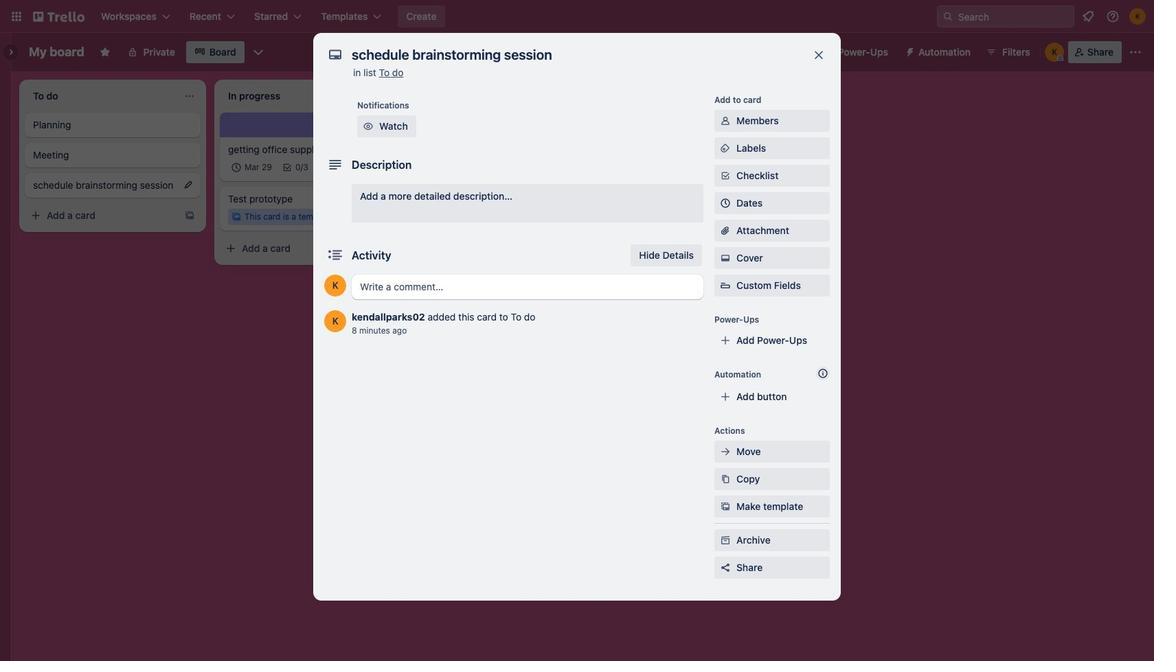 Task type: describe. For each thing, give the bounding box(es) containing it.
primary element
[[0, 0, 1154, 33]]

0 horizontal spatial kendallparks02 (kendallparks02) image
[[324, 275, 346, 297]]

3 sm image from the top
[[719, 500, 732, 514]]

customize views image
[[251, 45, 265, 59]]

Write a comment text field
[[352, 275, 704, 300]]

1 horizontal spatial create from template… image
[[379, 243, 390, 254]]

edit card image
[[183, 179, 194, 190]]

star or unstar board image
[[99, 47, 110, 58]]

1 horizontal spatial kendallparks02 (kendallparks02) image
[[1130, 8, 1146, 25]]

search image
[[943, 11, 954, 22]]

open information menu image
[[1106, 10, 1120, 23]]



Task type: vqa. For each thing, say whether or not it's contained in the screenshot.
Show menu image at right
yes



Task type: locate. For each thing, give the bounding box(es) containing it.
0 vertical spatial create from template… image
[[184, 210, 195, 221]]

1 vertical spatial kendallparks02 (kendallparks02) image
[[324, 275, 346, 297]]

0 vertical spatial kendallparks02 (kendallparks02) image
[[1130, 8, 1146, 25]]

1 horizontal spatial kendallparks02 (kendallparks02) image
[[1045, 43, 1064, 62]]

2 sm image from the top
[[719, 445, 732, 459]]

2 vertical spatial sm image
[[719, 500, 732, 514]]

sm image
[[899, 41, 919, 60], [361, 120, 375, 133], [719, 142, 732, 155], [719, 251, 732, 265], [719, 473, 732, 486], [719, 534, 732, 548]]

sm image
[[719, 114, 732, 128], [719, 445, 732, 459], [719, 500, 732, 514]]

0 vertical spatial sm image
[[719, 114, 732, 128]]

kendallparks02 (kendallparks02) image
[[1130, 8, 1146, 25], [324, 311, 346, 333]]

0 horizontal spatial create from template… image
[[184, 210, 195, 221]]

Search field
[[954, 6, 1074, 27]]

0 notifications image
[[1080, 8, 1097, 25]]

1 vertical spatial create from template… image
[[379, 243, 390, 254]]

1 vertical spatial sm image
[[719, 445, 732, 459]]

show menu image
[[1129, 45, 1143, 59]]

0 vertical spatial kendallparks02 (kendallparks02) image
[[1045, 43, 1064, 62]]

0 horizontal spatial kendallparks02 (kendallparks02) image
[[324, 311, 346, 333]]

Board name text field
[[22, 41, 91, 63]]

create from template… image
[[184, 210, 195, 221], [379, 243, 390, 254]]

None text field
[[345, 43, 798, 67]]

None checkbox
[[228, 159, 276, 176]]

kendallparks02 (kendallparks02) image
[[1045, 43, 1064, 62], [324, 275, 346, 297]]

1 sm image from the top
[[719, 114, 732, 128]]

back to home image
[[33, 5, 85, 27]]

1 vertical spatial kendallparks02 (kendallparks02) image
[[324, 311, 346, 333]]



